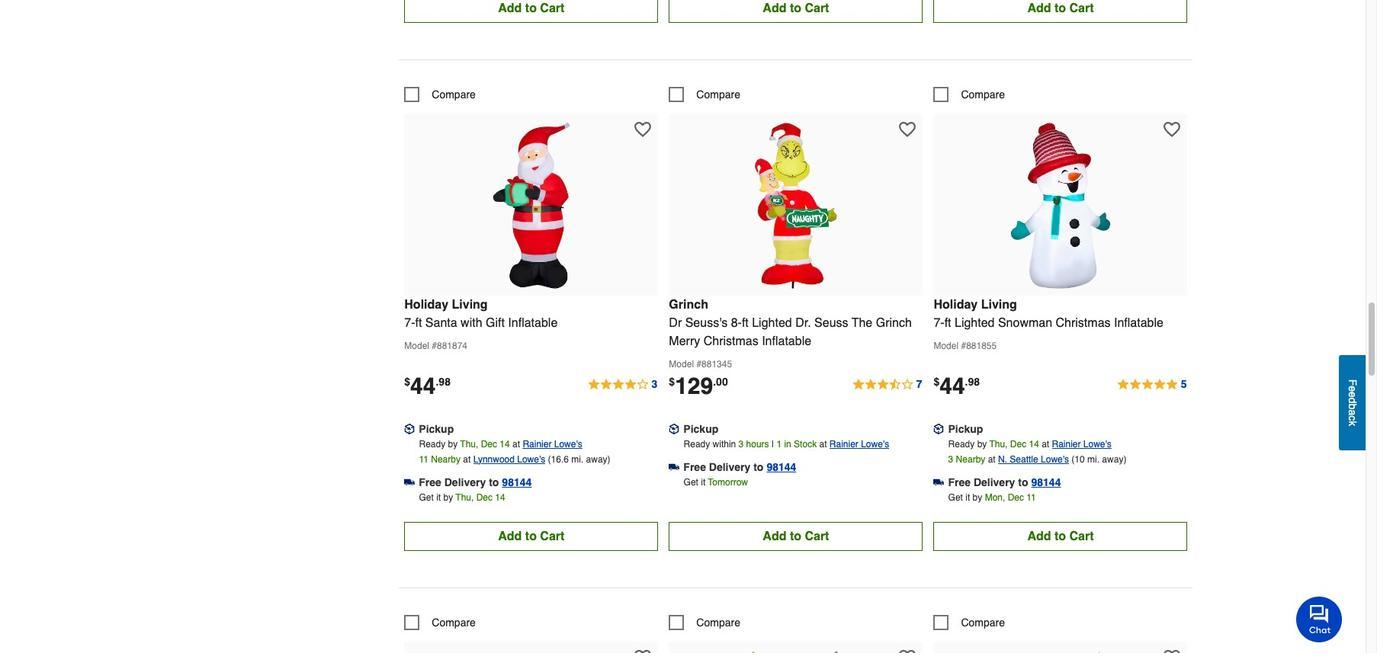 Task type: locate. For each thing, give the bounding box(es) containing it.
compare for 5014124643 element
[[697, 617, 741, 629]]

dec right "mon,"
[[1008, 493, 1025, 503]]

ft left santa
[[415, 316, 422, 330]]

ft inside holiday living 7-ft santa with gift inflatable
[[415, 316, 422, 330]]

2 horizontal spatial rainier
[[1053, 439, 1082, 450]]

1 horizontal spatial holiday
[[934, 298, 978, 312]]

dec inside ready by thu, dec 14 at rainier lowe's 11 nearby at lynnwood lowe's (16.6 mi. away)
[[481, 439, 497, 450]]

0 horizontal spatial 3
[[652, 378, 658, 390]]

$ for 3
[[405, 376, 411, 388]]

3 rainier from the left
[[1053, 439, 1082, 450]]

2 ready from the left
[[684, 439, 711, 450]]

98144 for get it by thu, dec 14
[[502, 477, 532, 489]]

nearby inside ready by thu, dec 14 at rainier lowe's 11 nearby at lynnwood lowe's (16.6 mi. away)
[[431, 454, 461, 465]]

2 truck filled image from the left
[[934, 477, 945, 488]]

pickup up get it by thu, dec 14
[[419, 423, 454, 435]]

pickup image
[[405, 424, 415, 435], [934, 424, 945, 435]]

0 horizontal spatial free
[[419, 477, 442, 489]]

44 right 7
[[940, 373, 966, 400]]

3.5 stars image
[[852, 376, 924, 394]]

ft up model # 881855
[[945, 316, 952, 330]]

free
[[684, 461, 706, 474], [419, 477, 442, 489], [949, 477, 971, 489]]

#
[[432, 341, 437, 351], [962, 341, 967, 351], [697, 359, 702, 370]]

rainier lowe's button up (10
[[1053, 437, 1112, 452]]

1 horizontal spatial 98144 button
[[767, 460, 797, 475]]

5 stars image
[[1117, 376, 1188, 394]]

holiday living 7-ft santa with gift inflatable
[[405, 298, 558, 330]]

0 vertical spatial christmas
[[1056, 316, 1111, 330]]

2 horizontal spatial ft
[[945, 316, 952, 330]]

within
[[713, 439, 736, 450]]

free delivery to 98144 up "mon,"
[[949, 477, 1062, 489]]

1 rainier lowe's button from the left
[[523, 437, 583, 452]]

1 horizontal spatial 3
[[739, 439, 744, 450]]

98144 button down "1"
[[767, 460, 797, 475]]

thu, down lynnwood
[[456, 493, 474, 503]]

2 lighted from the left
[[955, 316, 995, 330]]

0 horizontal spatial 98144 button
[[502, 475, 532, 490]]

1 .98 from the left
[[436, 376, 451, 388]]

1 horizontal spatial 11
[[1027, 493, 1037, 503]]

compare inside '5014124693' 'element'
[[962, 88, 1006, 100]]

|
[[772, 439, 775, 450]]

0 horizontal spatial delivery
[[445, 477, 486, 489]]

inflatable inside holiday living 7-ft santa with gift inflatable
[[508, 316, 558, 330]]

0 horizontal spatial $
[[405, 376, 411, 388]]

add
[[498, 1, 522, 15], [763, 1, 787, 15], [1028, 1, 1052, 15], [498, 530, 522, 544], [763, 530, 787, 544], [1028, 530, 1052, 544]]

at left lynnwood
[[463, 454, 471, 465]]

1 horizontal spatial free
[[684, 461, 706, 474]]

add to cart
[[498, 1, 565, 15], [763, 1, 830, 15], [1028, 1, 1095, 15], [498, 530, 565, 544], [763, 530, 830, 544], [1028, 530, 1095, 544]]

grinch
[[669, 298, 709, 312], [876, 316, 912, 330]]

ready inside ready by thu, dec 14 at rainier lowe's 3 nearby at n. seattle lowe's (10 mi. away)
[[949, 439, 975, 450]]

tomorrow
[[708, 477, 749, 488]]

lowe's left (10
[[1042, 454, 1070, 465]]

ready up get it by mon, dec 11
[[949, 439, 975, 450]]

1 horizontal spatial grinch
[[876, 316, 912, 330]]

1 horizontal spatial lighted
[[955, 316, 995, 330]]

2 vertical spatial 3
[[949, 454, 954, 465]]

5014124787 element
[[405, 87, 476, 102]]

5014124691 element
[[669, 87, 741, 102]]

nearby up get it by thu, dec 14
[[431, 454, 461, 465]]

1 mi. from the left
[[572, 454, 584, 465]]

14 inside ready by thu, dec 14 at rainier lowe's 3 nearby at n. seattle lowe's (10 mi. away)
[[1030, 439, 1040, 450]]

e up b
[[1347, 392, 1360, 398]]

actual price $129.00 element
[[669, 373, 728, 400]]

2 living from the left
[[982, 298, 1018, 312]]

98144 button
[[767, 460, 797, 475], [502, 475, 532, 490], [1032, 475, 1062, 490]]

$ down model # 881345
[[669, 376, 675, 388]]

free up get it by thu, dec 14
[[419, 477, 442, 489]]

free right truck filled image
[[684, 461, 706, 474]]

0 vertical spatial 11
[[419, 454, 429, 465]]

1 pickup from the left
[[419, 423, 454, 435]]

in
[[785, 439, 792, 450]]

heart outline image
[[635, 121, 652, 138], [1165, 121, 1181, 138], [635, 650, 652, 654], [1165, 650, 1181, 654]]

2 actual price $44.98 element from the left
[[934, 373, 981, 400]]

away)
[[586, 454, 611, 465], [1103, 454, 1127, 465]]

n. seattle lowe's button
[[999, 452, 1070, 467]]

2 horizontal spatial inflatable
[[1115, 316, 1164, 330]]

holiday living 7-ft santa with gift inflatable image
[[448, 122, 616, 290]]

3 left 129
[[652, 378, 658, 390]]

(10
[[1072, 454, 1086, 465]]

# for holiday living 7-ft lighted snowman christmas inflatable
[[962, 341, 967, 351]]

get it tomorrow
[[684, 477, 749, 488]]

mon,
[[986, 493, 1006, 503]]

heart outline image
[[900, 121, 917, 138], [900, 650, 917, 654]]

$ inside the $ 129 .00
[[669, 376, 675, 388]]

1 horizontal spatial free delivery to 98144
[[684, 461, 797, 474]]

0 horizontal spatial lighted
[[752, 316, 793, 330]]

ft inside the "holiday living 7-ft lighted snowman christmas inflatable"
[[945, 316, 952, 330]]

3 rainier lowe's button from the left
[[1053, 437, 1112, 452]]

thu, for n.
[[990, 439, 1008, 450]]

actual price $44.98 element for 5
[[934, 373, 981, 400]]

compare inside 5014124863 element
[[962, 617, 1006, 629]]

1 horizontal spatial it
[[701, 477, 706, 488]]

0 horizontal spatial model
[[405, 341, 430, 351]]

inflatable right gift
[[508, 316, 558, 330]]

cart
[[540, 1, 565, 15], [805, 1, 830, 15], [1070, 1, 1095, 15], [540, 530, 565, 544], [805, 530, 830, 544], [1070, 530, 1095, 544]]

thu, inside ready by thu, dec 14 at rainier lowe's 11 nearby at lynnwood lowe's (16.6 mi. away)
[[460, 439, 479, 450]]

truck filled image for get it by thu, dec 14
[[405, 477, 415, 488]]

thu, up n.
[[990, 439, 1008, 450]]

1 horizontal spatial mi.
[[1088, 454, 1100, 465]]

7- up model # 881855
[[934, 316, 945, 330]]

ready for ready by thu, dec 14 at rainier lowe's 11 nearby at lynnwood lowe's (16.6 mi. away)
[[419, 439, 446, 450]]

thu, for lynnwood
[[460, 439, 479, 450]]

compare inside '5014124637' element
[[432, 617, 476, 629]]

2 horizontal spatial rainier lowe's button
[[1053, 437, 1112, 452]]

a
[[1347, 410, 1360, 416]]

mi.
[[572, 454, 584, 465], [1088, 454, 1100, 465]]

0 horizontal spatial 98144
[[502, 477, 532, 489]]

$ 129 .00
[[669, 373, 728, 400]]

grinch up dr
[[669, 298, 709, 312]]

2 holiday from the left
[[934, 298, 978, 312]]

with
[[461, 316, 483, 330]]

free for get it by mon, dec 11
[[949, 477, 971, 489]]

98144 button for get it by mon, dec 11
[[1032, 475, 1062, 490]]

1 actual price $44.98 element from the left
[[405, 373, 451, 400]]

1 lighted from the left
[[752, 316, 793, 330]]

1
[[777, 439, 782, 450]]

1 horizontal spatial rainier lowe's button
[[830, 437, 890, 452]]

free delivery to 98144
[[684, 461, 797, 474], [419, 477, 532, 489], [949, 477, 1062, 489]]

14
[[500, 439, 510, 450], [1030, 439, 1040, 450], [495, 493, 506, 503]]

1 horizontal spatial rainier
[[830, 439, 859, 450]]

christmas down 8-
[[704, 335, 759, 348]]

98144 button for get it by thu, dec 14
[[502, 475, 532, 490]]

model down santa
[[405, 341, 430, 351]]

98144 down n. seattle lowe's button
[[1032, 477, 1062, 489]]

mi. right (10
[[1088, 454, 1100, 465]]

ft for holiday living 7-ft lighted snowman christmas inflatable
[[945, 316, 952, 330]]

0 vertical spatial 3
[[652, 378, 658, 390]]

compare for 5014124863 element on the right of page
[[962, 617, 1006, 629]]

5014124863 element
[[934, 615, 1006, 631]]

2 horizontal spatial free
[[949, 477, 971, 489]]

thu,
[[460, 439, 479, 450], [990, 439, 1008, 450], [456, 493, 474, 503]]

$ for 5
[[934, 376, 940, 388]]

0 horizontal spatial actual price $44.98 element
[[405, 373, 451, 400]]

2 horizontal spatial 98144 button
[[1032, 475, 1062, 490]]

11
[[419, 454, 429, 465], [1027, 493, 1037, 503]]

2 horizontal spatial ready
[[949, 439, 975, 450]]

living up with
[[452, 298, 488, 312]]

actual price $44.98 element for 3
[[405, 373, 451, 400]]

model for dr seuss's 8-ft lighted dr. seuss the grinch merry christmas inflatable
[[669, 359, 694, 370]]

holiday living 8-ft lighted truck christmas inflatable image
[[977, 651, 1145, 654]]

7- left santa
[[405, 316, 415, 330]]

nearby for 3 nearby
[[957, 454, 986, 465]]

0 horizontal spatial 7-
[[405, 316, 415, 330]]

98144 button down n. seattle lowe's button
[[1032, 475, 1062, 490]]

nearby for 11 nearby
[[431, 454, 461, 465]]

compare inside 5014124643 element
[[697, 617, 741, 629]]

living inside the "holiday living 7-ft lighted snowman christmas inflatable"
[[982, 298, 1018, 312]]

44 down model # 881874
[[411, 373, 436, 400]]

model left 881855
[[934, 341, 959, 351]]

44
[[411, 373, 436, 400], [940, 373, 966, 400]]

truck filled image
[[405, 477, 415, 488], [934, 477, 945, 488]]

get for get it tomorrow
[[684, 477, 699, 488]]

free up get it by mon, dec 11
[[949, 477, 971, 489]]

0 horizontal spatial pickup image
[[405, 424, 415, 435]]

delivery up get it by thu, dec 14
[[445, 477, 486, 489]]

holiday living 7-ft lighted snowman christmas inflatable
[[934, 298, 1164, 330]]

0 horizontal spatial get
[[419, 493, 434, 503]]

1 horizontal spatial ready
[[684, 439, 711, 450]]

model # 881855
[[934, 341, 997, 351]]

0 horizontal spatial it
[[437, 493, 441, 503]]

0 horizontal spatial christmas
[[704, 335, 759, 348]]

lighted left dr.
[[752, 316, 793, 330]]

delivery up "tomorrow"
[[709, 461, 751, 474]]

rainier lowe's button right stock
[[830, 437, 890, 452]]

0 vertical spatial heart outline image
[[900, 121, 917, 138]]

5014124643 element
[[669, 615, 741, 631]]

rainier for ready by thu, dec 14 at rainier lowe's 3 nearby at n. seattle lowe's (10 mi. away)
[[1053, 439, 1082, 450]]

3 $ from the left
[[934, 376, 940, 388]]

7- for holiday living 7-ft lighted snowman christmas inflatable
[[934, 316, 945, 330]]

pickup up get it by mon, dec 11
[[949, 423, 984, 435]]

get it by mon, dec 11
[[949, 493, 1037, 503]]

holiday up model # 881855
[[934, 298, 978, 312]]

1 vertical spatial heart outline image
[[900, 650, 917, 654]]

$ down model # 881874
[[405, 376, 411, 388]]

rainier up (16.6
[[523, 439, 552, 450]]

0 horizontal spatial 44
[[411, 373, 436, 400]]

98144
[[767, 461, 797, 474], [502, 477, 532, 489], [1032, 477, 1062, 489]]

0 horizontal spatial holiday
[[405, 298, 449, 312]]

2 horizontal spatial 3
[[949, 454, 954, 465]]

1 vertical spatial 3
[[739, 439, 744, 450]]

(16.6
[[548, 454, 569, 465]]

0 horizontal spatial $ 44 .98
[[405, 373, 451, 400]]

merry
[[669, 335, 701, 348]]

lowe's left (16.6
[[518, 454, 546, 465]]

3 ready from the left
[[949, 439, 975, 450]]

inflatable inside the "holiday living 7-ft lighted snowman christmas inflatable"
[[1115, 316, 1164, 330]]

.98 down model # 881874
[[436, 376, 451, 388]]

compare
[[432, 88, 476, 100], [697, 88, 741, 100], [962, 88, 1006, 100], [432, 617, 476, 629], [697, 617, 741, 629], [962, 617, 1006, 629]]

holiday
[[405, 298, 449, 312], [934, 298, 978, 312]]

11 right "mon,"
[[1027, 493, 1037, 503]]

rainier inside ready by thu, dec 14 at rainier lowe's 11 nearby at lynnwood lowe's (16.6 mi. away)
[[523, 439, 552, 450]]

3
[[652, 378, 658, 390], [739, 439, 744, 450], [949, 454, 954, 465]]

14 up lynnwood lowe's button
[[500, 439, 510, 450]]

0 horizontal spatial ready
[[419, 439, 446, 450]]

0 horizontal spatial inflatable
[[508, 316, 558, 330]]

0 horizontal spatial rainier lowe's button
[[523, 437, 583, 452]]

1 horizontal spatial nearby
[[957, 454, 986, 465]]

f
[[1347, 380, 1360, 386]]

lighted up 881855
[[955, 316, 995, 330]]

christmas right snowman
[[1056, 316, 1111, 330]]

0 horizontal spatial .98
[[436, 376, 451, 388]]

1 rainier from the left
[[523, 439, 552, 450]]

2 horizontal spatial free delivery to 98144
[[949, 477, 1062, 489]]

0 horizontal spatial truck filled image
[[405, 477, 415, 488]]

holiday up santa
[[405, 298, 449, 312]]

1 7- from the left
[[405, 316, 415, 330]]

free for get it by thu, dec 14
[[419, 477, 442, 489]]

0 horizontal spatial away)
[[586, 454, 611, 465]]

2 7- from the left
[[934, 316, 945, 330]]

1 horizontal spatial truck filled image
[[934, 477, 945, 488]]

2 horizontal spatial pickup
[[949, 423, 984, 435]]

1 horizontal spatial actual price $44.98 element
[[934, 373, 981, 400]]

dec down lynnwood
[[477, 493, 493, 503]]

1 horizontal spatial #
[[697, 359, 702, 370]]

1 horizontal spatial .98
[[966, 376, 981, 388]]

3 left hours
[[739, 439, 744, 450]]

14 inside ready by thu, dec 14 at rainier lowe's 11 nearby at lynnwood lowe's (16.6 mi. away)
[[500, 439, 510, 450]]

0 horizontal spatial mi.
[[572, 454, 584, 465]]

at up n. seattle lowe's button
[[1042, 439, 1050, 450]]

1 pickup image from the left
[[405, 424, 415, 435]]

lighted inside the "holiday living 7-ft lighted snowman christmas inflatable"
[[955, 316, 995, 330]]

2 horizontal spatial $
[[934, 376, 940, 388]]

ready up get it by thu, dec 14
[[419, 439, 446, 450]]

2 mi. from the left
[[1088, 454, 1100, 465]]

0 horizontal spatial nearby
[[431, 454, 461, 465]]

ft
[[415, 316, 422, 330], [742, 316, 749, 330], [945, 316, 952, 330]]

rainier up (10
[[1053, 439, 1082, 450]]

1 horizontal spatial delivery
[[709, 461, 751, 474]]

delivery
[[709, 461, 751, 474], [445, 477, 486, 489], [974, 477, 1016, 489]]

98144 down "1"
[[767, 461, 797, 474]]

e up 'd' in the right bottom of the page
[[1347, 386, 1360, 392]]

grinch right the
[[876, 316, 912, 330]]

2 horizontal spatial #
[[962, 341, 967, 351]]

1 vertical spatial 11
[[1027, 493, 1037, 503]]

3 pickup from the left
[[949, 423, 984, 435]]

2 $ from the left
[[669, 376, 675, 388]]

1 $ from the left
[[405, 376, 411, 388]]

98144 down lynnwood lowe's button
[[502, 477, 532, 489]]

away) right (16.6
[[586, 454, 611, 465]]

living up snowman
[[982, 298, 1018, 312]]

model for 7-ft santa with gift inflatable
[[405, 341, 430, 351]]

0 horizontal spatial free delivery to 98144
[[419, 477, 532, 489]]

actual price $44.98 element
[[405, 373, 451, 400], [934, 373, 981, 400]]

dr
[[669, 316, 682, 330]]

0 horizontal spatial pickup
[[419, 423, 454, 435]]

compare for 5014124691 "element"
[[697, 88, 741, 100]]

dec up lynnwood
[[481, 439, 497, 450]]

1 living from the left
[[452, 298, 488, 312]]

1 horizontal spatial pickup image
[[934, 424, 945, 435]]

inflatable up 5 button
[[1115, 316, 1164, 330]]

7-
[[405, 316, 415, 330], [934, 316, 945, 330]]

at up lynnwood lowe's button
[[513, 439, 520, 450]]

get it by thu, dec 14
[[419, 493, 506, 503]]

$ right 7
[[934, 376, 940, 388]]

.98
[[436, 376, 451, 388], [966, 376, 981, 388]]

by
[[448, 439, 458, 450], [978, 439, 988, 450], [444, 493, 453, 503], [973, 493, 983, 503]]

1 vertical spatial christmas
[[704, 335, 759, 348]]

0 horizontal spatial #
[[432, 341, 437, 351]]

2 away) from the left
[[1103, 454, 1127, 465]]

0 horizontal spatial rainier
[[523, 439, 552, 450]]

1 away) from the left
[[586, 454, 611, 465]]

2 e from the top
[[1347, 392, 1360, 398]]

free delivery to 98144 up get it by thu, dec 14
[[419, 477, 532, 489]]

free delivery to 98144 up "tomorrow"
[[684, 461, 797, 474]]

model # 881874
[[405, 341, 468, 351]]

it for mon, dec 11
[[966, 493, 971, 503]]

2 horizontal spatial delivery
[[974, 477, 1016, 489]]

98144 button for get it tomorrow
[[767, 460, 797, 475]]

ready by thu, dec 14 at rainier lowe's 3 nearby at n. seattle lowe's (10 mi. away)
[[949, 439, 1127, 465]]

mi. inside ready by thu, dec 14 at rainier lowe's 3 nearby at n. seattle lowe's (10 mi. away)
[[1088, 454, 1100, 465]]

nearby inside ready by thu, dec 14 at rainier lowe's 3 nearby at n. seattle lowe's (10 mi. away)
[[957, 454, 986, 465]]

at
[[513, 439, 520, 450], [820, 439, 827, 450], [1042, 439, 1050, 450], [463, 454, 471, 465], [989, 454, 996, 465]]

thu, up lynnwood
[[460, 439, 479, 450]]

1 horizontal spatial $ 44 .98
[[934, 373, 981, 400]]

ready left within
[[684, 439, 711, 450]]

$
[[405, 376, 411, 388], [669, 376, 675, 388], [934, 376, 940, 388]]

living
[[452, 298, 488, 312], [982, 298, 1018, 312]]

by inside ready by thu, dec 14 at rainier lowe's 3 nearby at n. seattle lowe's (10 mi. away)
[[978, 439, 988, 450]]

$ 44 .98 down model # 881874
[[405, 373, 451, 400]]

1 ft from the left
[[415, 316, 422, 330]]

compare for '5014124637' element
[[432, 617, 476, 629]]

4 stars image
[[587, 376, 659, 394]]

inflatable for 7-ft santa with gift inflatable
[[508, 316, 558, 330]]

2 pickup from the left
[[684, 423, 719, 435]]

5014124693 element
[[934, 87, 1006, 102]]

0 vertical spatial grinch
[[669, 298, 709, 312]]

lowe's up (16.6
[[554, 439, 583, 450]]

model down merry
[[669, 359, 694, 370]]

nearby left n.
[[957, 454, 986, 465]]

delivery for mon, dec 11
[[974, 477, 1016, 489]]

rainier lowe's button for ready by thu, dec 14 at rainier lowe's 3 nearby at n. seattle lowe's (10 mi. away)
[[1053, 437, 1112, 452]]

2 horizontal spatial it
[[966, 493, 971, 503]]

2 horizontal spatial get
[[949, 493, 964, 503]]

$ for 7
[[669, 376, 675, 388]]

1 ready from the left
[[419, 439, 446, 450]]

holiday inside holiday living 7-ft santa with gift inflatable
[[405, 298, 449, 312]]

rainier lowe's button
[[523, 437, 583, 452], [830, 437, 890, 452], [1053, 437, 1112, 452]]

1 horizontal spatial $
[[669, 376, 675, 388]]

$ 44 .98 right 7
[[934, 373, 981, 400]]

it
[[701, 477, 706, 488], [437, 493, 441, 503], [966, 493, 971, 503]]

# for holiday living 7-ft santa with gift inflatable
[[432, 341, 437, 351]]

inflatable down dr.
[[762, 335, 812, 348]]

christmas inside grinch dr seuss's 8-ft lighted dr. seuss the grinch merry christmas inflatable
[[704, 335, 759, 348]]

add to cart button
[[405, 0, 659, 23], [669, 0, 924, 23], [934, 0, 1188, 23], [405, 522, 659, 551], [669, 522, 924, 551], [934, 522, 1188, 551]]

compare inside 5014124691 "element"
[[697, 88, 741, 100]]

dec
[[481, 439, 497, 450], [1011, 439, 1027, 450], [477, 493, 493, 503], [1008, 493, 1025, 503]]

1 holiday from the left
[[405, 298, 449, 312]]

get
[[684, 477, 699, 488], [419, 493, 434, 503], [949, 493, 964, 503]]

98144 button down lynnwood lowe's button
[[502, 475, 532, 490]]

881345
[[702, 359, 733, 370]]

14 up n. seattle lowe's button
[[1030, 439, 1040, 450]]

2 rainier from the left
[[830, 439, 859, 450]]

free delivery to 98144 for thu, dec 14
[[419, 477, 532, 489]]

$ 44 .98
[[405, 373, 451, 400], [934, 373, 981, 400]]

nearby
[[431, 454, 461, 465], [957, 454, 986, 465]]

actual price $44.98 element down model # 881874
[[405, 373, 451, 400]]

lowe's
[[554, 439, 583, 450], [862, 439, 890, 450], [1084, 439, 1112, 450], [518, 454, 546, 465], [1042, 454, 1070, 465]]

1 horizontal spatial get
[[684, 477, 699, 488]]

rainier right stock
[[830, 439, 859, 450]]

compare inside "5014124787" element
[[432, 88, 476, 100]]

8-
[[731, 316, 742, 330]]

hours
[[747, 439, 770, 450]]

away) right (10
[[1103, 454, 1127, 465]]

rainier
[[523, 439, 552, 450], [830, 439, 859, 450], [1053, 439, 1082, 450]]

14 for seattle
[[1030, 439, 1040, 450]]

7- inside holiday living 7-ft santa with gift inflatable
[[405, 316, 415, 330]]

e
[[1347, 386, 1360, 392], [1347, 392, 1360, 398]]

1 horizontal spatial pickup
[[684, 423, 719, 435]]

ft right seuss's
[[742, 316, 749, 330]]

pickup right pickup icon
[[684, 423, 719, 435]]

free delivery to 98144 for tomorrow
[[684, 461, 797, 474]]

model
[[405, 341, 430, 351], [934, 341, 959, 351], [669, 359, 694, 370]]

1 horizontal spatial 7-
[[934, 316, 945, 330]]

gift
[[486, 316, 505, 330]]

3 ft from the left
[[945, 316, 952, 330]]

free delivery to 98144 for mon, dec 11
[[949, 477, 1062, 489]]

2 pickup image from the left
[[934, 424, 945, 435]]

7 button
[[852, 376, 924, 394]]

mi. right (16.6
[[572, 454, 584, 465]]

.98 down model # 881855
[[966, 376, 981, 388]]

2 ft from the left
[[742, 316, 749, 330]]

1 horizontal spatial living
[[982, 298, 1018, 312]]

2 horizontal spatial 98144
[[1032, 477, 1062, 489]]

1 horizontal spatial 44
[[940, 373, 966, 400]]

ready inside ready by thu, dec 14 at rainier lowe's 11 nearby at lynnwood lowe's (16.6 mi. away)
[[419, 439, 446, 450]]

actual price $44.98 element right 7
[[934, 373, 981, 400]]

1 horizontal spatial model
[[669, 359, 694, 370]]

dec up seattle
[[1011, 439, 1027, 450]]

3 left n.
[[949, 454, 954, 465]]

1 $ 44 .98 from the left
[[405, 373, 451, 400]]

lowe's up (10
[[1084, 439, 1112, 450]]

2 .98 from the left
[[966, 376, 981, 388]]

pickup
[[419, 423, 454, 435], [684, 423, 719, 435], [949, 423, 984, 435]]

delivery up "mon,"
[[974, 477, 1016, 489]]

11 up get it by thu, dec 14
[[419, 454, 429, 465]]

1 horizontal spatial inflatable
[[762, 335, 812, 348]]

christmas
[[1056, 316, 1111, 330], [704, 335, 759, 348]]

2 nearby from the left
[[957, 454, 986, 465]]

delivery for thu, dec 14
[[445, 477, 486, 489]]

5014124637 element
[[405, 615, 476, 631]]

b
[[1347, 404, 1360, 410]]

1 horizontal spatial 98144
[[767, 461, 797, 474]]

1 horizontal spatial christmas
[[1056, 316, 1111, 330]]

rainier lowe's button up (16.6
[[523, 437, 583, 452]]

0 horizontal spatial 11
[[419, 454, 429, 465]]

to
[[526, 1, 537, 15], [790, 1, 802, 15], [1055, 1, 1067, 15], [754, 461, 764, 474], [489, 477, 499, 489], [1019, 477, 1029, 489], [526, 530, 537, 544], [790, 530, 802, 544], [1055, 530, 1067, 544]]

7- inside the "holiday living 7-ft lighted snowman christmas inflatable"
[[934, 316, 945, 330]]

inflatable
[[508, 316, 558, 330], [1115, 316, 1164, 330], [762, 335, 812, 348]]

$ 44 .98 for 3
[[405, 373, 451, 400]]

truck filled image
[[669, 462, 680, 473]]

1 horizontal spatial ft
[[742, 316, 749, 330]]

living inside holiday living 7-ft santa with gift inflatable
[[452, 298, 488, 312]]

thu, inside ready by thu, dec 14 at rainier lowe's 3 nearby at n. seattle lowe's (10 mi. away)
[[990, 439, 1008, 450]]

98144 for get it tomorrow
[[767, 461, 797, 474]]

lighted
[[752, 316, 793, 330], [955, 316, 995, 330]]

grinch dr seuss's 8-ft lighted dr. seuss the grinch merry christmas inflatable
[[669, 298, 912, 348]]

santa
[[426, 316, 458, 330]]

0 horizontal spatial ft
[[415, 316, 422, 330]]

1 horizontal spatial away)
[[1103, 454, 1127, 465]]

2 $ 44 .98 from the left
[[934, 373, 981, 400]]

holiday living 7-ft lighted snowman christmas inflatable image
[[977, 122, 1145, 290]]

dr.
[[796, 316, 812, 330]]

2 horizontal spatial model
[[934, 341, 959, 351]]

1 nearby from the left
[[431, 454, 461, 465]]

get for get it by thu, dec 14
[[419, 493, 434, 503]]

1 44 from the left
[[411, 373, 436, 400]]

2 44 from the left
[[940, 373, 966, 400]]

0 horizontal spatial living
[[452, 298, 488, 312]]

ready
[[419, 439, 446, 450], [684, 439, 711, 450], [949, 439, 975, 450]]

44 for 5
[[940, 373, 966, 400]]

holiday inside the "holiday living 7-ft lighted snowman christmas inflatable"
[[934, 298, 978, 312]]

snowman
[[999, 316, 1053, 330]]

rainier inside ready by thu, dec 14 at rainier lowe's 3 nearby at n. seattle lowe's (10 mi. away)
[[1053, 439, 1082, 450]]

c
[[1347, 416, 1360, 421]]

1 truck filled image from the left
[[405, 477, 415, 488]]



Task type: vqa. For each thing, say whether or not it's contained in the screenshot.


Task type: describe. For each thing, give the bounding box(es) containing it.
free for get it tomorrow
[[684, 461, 706, 474]]

44 for 3
[[411, 373, 436, 400]]

holiday for lighted
[[934, 298, 978, 312]]

881874
[[437, 341, 468, 351]]

seuss's
[[686, 316, 728, 330]]

5 button
[[1117, 376, 1188, 394]]

grinch dr seuss's 8-ft lighted dr. seuss the grinch merry christmas inflatable image
[[713, 122, 880, 290]]

model # 881345
[[669, 359, 733, 370]]

2 heart outline image from the top
[[900, 650, 917, 654]]

7
[[917, 378, 923, 390]]

it for thu, dec 14
[[437, 493, 441, 503]]

7- for holiday living 7-ft santa with gift inflatable
[[405, 316, 415, 330]]

.00
[[714, 376, 728, 388]]

pickup image for ready by thu, dec 14 at rainier lowe's 3 nearby at n. seattle lowe's (10 mi. away)
[[934, 424, 945, 435]]

away) inside ready by thu, dec 14 at rainier lowe's 11 nearby at lynnwood lowe's (16.6 mi. away)
[[586, 454, 611, 465]]

lighted inside grinch dr seuss's 8-ft lighted dr. seuss the grinch merry christmas inflatable
[[752, 316, 793, 330]]

compare for "5014124787" element
[[432, 88, 476, 100]]

5
[[1182, 378, 1188, 390]]

ready for ready by thu, dec 14 at rainier lowe's 3 nearby at n. seattle lowe's (10 mi. away)
[[949, 439, 975, 450]]

seattle
[[1010, 454, 1039, 465]]

pickup for thu, dec 14
[[419, 423, 454, 435]]

14 down lynnwood
[[495, 493, 506, 503]]

1 e from the top
[[1347, 386, 1360, 392]]

k
[[1347, 421, 1360, 426]]

christmas inside the "holiday living 7-ft lighted snowman christmas inflatable"
[[1056, 316, 1111, 330]]

1 vertical spatial grinch
[[876, 316, 912, 330]]

away) inside ready by thu, dec 14 at rainier lowe's 3 nearby at n. seattle lowe's (10 mi. away)
[[1103, 454, 1127, 465]]

at left n.
[[989, 454, 996, 465]]

n.
[[999, 454, 1008, 465]]

11 inside ready by thu, dec 14 at rainier lowe's 11 nearby at lynnwood lowe's (16.6 mi. away)
[[419, 454, 429, 465]]

f e e d b a c k button
[[1340, 355, 1367, 451]]

truck filled image for get it by mon, dec 11
[[934, 477, 945, 488]]

lowe's down 7 button
[[862, 439, 890, 450]]

stock
[[794, 439, 817, 450]]

dec inside ready by thu, dec 14 at rainier lowe's 3 nearby at n. seattle lowe's (10 mi. away)
[[1011, 439, 1027, 450]]

ready for ready within 3 hours | 1 in stock at rainier lowe's
[[684, 439, 711, 450]]

.98 for 5
[[966, 376, 981, 388]]

ft inside grinch dr seuss's 8-ft lighted dr. seuss the grinch merry christmas inflatable
[[742, 316, 749, 330]]

chat invite button image
[[1297, 597, 1344, 643]]

f e e d b a c k
[[1347, 380, 1360, 426]]

it for tomorrow
[[701, 477, 706, 488]]

$ 44 .98 for 5
[[934, 373, 981, 400]]

inflatable for 7-ft lighted snowman christmas inflatable
[[1115, 316, 1164, 330]]

98144 for get it by mon, dec 11
[[1032, 477, 1062, 489]]

3 button
[[587, 376, 659, 394]]

lynnwood
[[474, 454, 515, 465]]

pickup image
[[669, 424, 680, 435]]

get for get it by mon, dec 11
[[949, 493, 964, 503]]

0 horizontal spatial grinch
[[669, 298, 709, 312]]

14 for lowe's
[[500, 439, 510, 450]]

lynnwood lowe's button
[[474, 452, 546, 467]]

universal despicable me 3.5-ft lighted universal pictures minion stuart christmas inflatable image
[[713, 651, 880, 654]]

living for snowman
[[982, 298, 1018, 312]]

model for 7-ft lighted snowman christmas inflatable
[[934, 341, 959, 351]]

881855
[[967, 341, 997, 351]]

ft for holiday living 7-ft santa with gift inflatable
[[415, 316, 422, 330]]

delivery for tomorrow
[[709, 461, 751, 474]]

pickup image for ready by thu, dec 14 at rainier lowe's 11 nearby at lynnwood lowe's (16.6 mi. away)
[[405, 424, 415, 435]]

living for with
[[452, 298, 488, 312]]

holiday for santa
[[405, 298, 449, 312]]

inflatable inside grinch dr seuss's 8-ft lighted dr. seuss the grinch merry christmas inflatable
[[762, 335, 812, 348]]

the
[[852, 316, 873, 330]]

3 inside 4 stars image
[[652, 378, 658, 390]]

129
[[675, 373, 714, 400]]

by inside ready by thu, dec 14 at rainier lowe's 11 nearby at lynnwood lowe's (16.6 mi. away)
[[448, 439, 458, 450]]

at right stock
[[820, 439, 827, 450]]

compare for '5014124693' 'element'
[[962, 88, 1006, 100]]

ready by thu, dec 14 at rainier lowe's 11 nearby at lynnwood lowe's (16.6 mi. away)
[[419, 439, 611, 465]]

# for grinch dr seuss's 8-ft lighted dr. seuss the grinch merry christmas inflatable
[[697, 359, 702, 370]]

3 inside ready by thu, dec 14 at rainier lowe's 3 nearby at n. seattle lowe's (10 mi. away)
[[949, 454, 954, 465]]

2 rainier lowe's button from the left
[[830, 437, 890, 452]]

pickup for tomorrow
[[684, 423, 719, 435]]

seuss
[[815, 316, 849, 330]]

1 heart outline image from the top
[[900, 121, 917, 138]]

ready within 3 hours | 1 in stock at rainier lowe's
[[684, 439, 890, 450]]

pickup for mon, dec 11
[[949, 423, 984, 435]]

.98 for 3
[[436, 376, 451, 388]]

rainier lowe's button for ready by thu, dec 14 at rainier lowe's 11 nearby at lynnwood lowe's (16.6 mi. away)
[[523, 437, 583, 452]]

d
[[1347, 398, 1360, 404]]

mi. inside ready by thu, dec 14 at rainier lowe's 11 nearby at lynnwood lowe's (16.6 mi. away)
[[572, 454, 584, 465]]

rainier for ready by thu, dec 14 at rainier lowe's 11 nearby at lynnwood lowe's (16.6 mi. away)
[[523, 439, 552, 450]]



